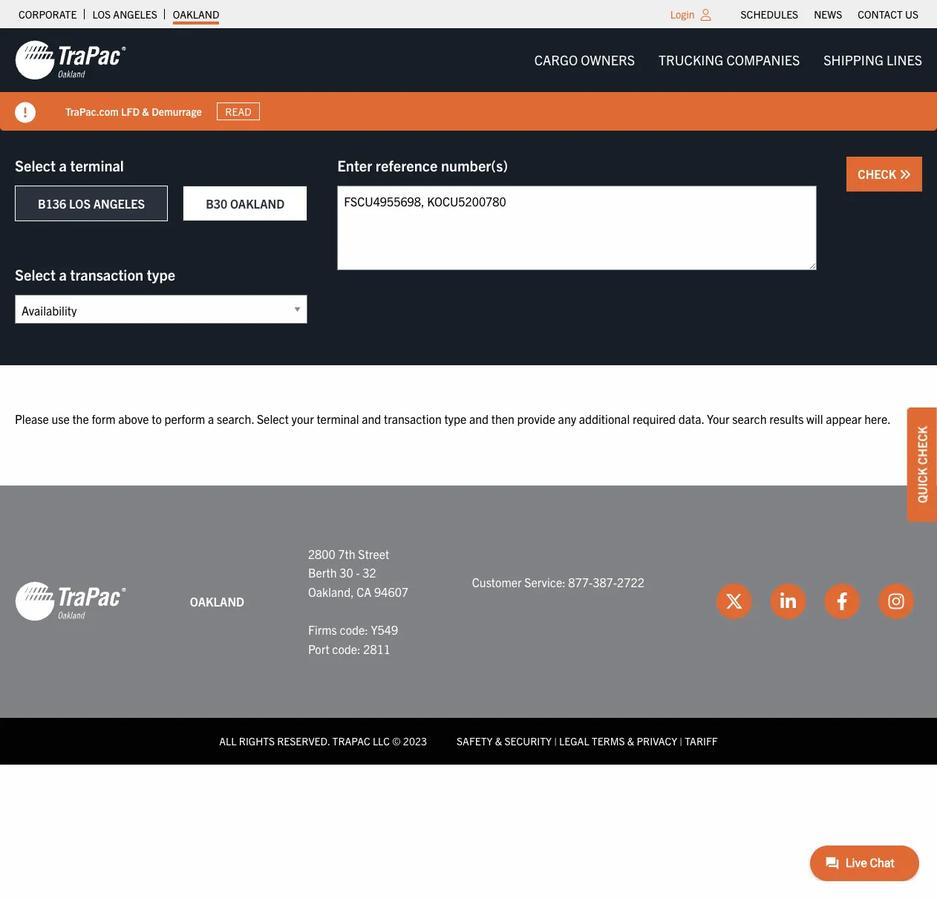 Task type: vqa. For each thing, say whether or not it's contained in the screenshot.
News
yes



Task type: describe. For each thing, give the bounding box(es) containing it.
1 horizontal spatial &
[[495, 735, 502, 748]]

shipping lines
[[824, 51, 922, 68]]

safety & security link
[[457, 735, 552, 748]]

safety
[[457, 735, 493, 748]]

oakland image for banner containing cargo owners
[[15, 39, 126, 81]]

rights
[[239, 735, 275, 748]]

menu bar containing schedules
[[733, 4, 926, 25]]

0 vertical spatial type
[[147, 265, 175, 284]]

legal terms & privacy link
[[559, 735, 677, 748]]

1 vertical spatial code:
[[332, 641, 361, 656]]

read link
[[217, 102, 260, 120]]

all rights reserved. trapac llc © 2023
[[219, 735, 427, 748]]

search.
[[217, 411, 254, 426]]

2811
[[363, 641, 391, 656]]

los angeles
[[92, 7, 157, 21]]

login link
[[670, 7, 695, 21]]

2 horizontal spatial &
[[627, 735, 634, 748]]

llc
[[373, 735, 390, 748]]

owners
[[581, 51, 635, 68]]

94607
[[374, 584, 408, 599]]

los inside 'link'
[[92, 7, 111, 21]]

32
[[363, 565, 376, 580]]

reference
[[376, 156, 438, 175]]

corporate link
[[19, 4, 77, 25]]

1 and from the left
[[362, 411, 381, 426]]

contact
[[858, 7, 903, 21]]

will
[[807, 411, 823, 426]]

schedules link
[[741, 4, 798, 25]]

2800
[[308, 546, 335, 561]]

please use the form above to perform a search. select your terminal and transaction type and then provide any additional required data. your search results will appear here. quick check
[[15, 411, 930, 503]]

login
[[670, 7, 695, 21]]

street
[[358, 546, 389, 561]]

results
[[770, 411, 804, 426]]

trucking
[[659, 51, 724, 68]]

lines
[[887, 51, 922, 68]]

oakland link
[[173, 4, 219, 25]]

2 and from the left
[[469, 411, 489, 426]]

schedules
[[741, 7, 798, 21]]

trucking companies link
[[647, 45, 812, 75]]

security
[[505, 735, 552, 748]]

quick check link
[[908, 407, 937, 522]]

firms code:  y549 port code:  2811
[[308, 622, 398, 656]]

1 | from the left
[[554, 735, 557, 748]]

los angeles link
[[92, 4, 157, 25]]

a for transaction
[[59, 265, 67, 284]]

oakland image for footer containing 2800 7th street
[[15, 581, 126, 623]]

safety & security | legal terms & privacy | tariff
[[457, 735, 718, 748]]

a for terminal
[[59, 156, 67, 175]]

customer
[[472, 575, 522, 590]]

select for select a transaction type
[[15, 265, 56, 284]]

appear
[[826, 411, 862, 426]]

Enter reference number(s) text field
[[337, 186, 817, 270]]

select inside please use the form above to perform a search. select your terminal and transaction type and then provide any additional required data. your search results will appear here. quick check
[[257, 411, 289, 426]]

select a transaction type
[[15, 265, 175, 284]]

1 vertical spatial los
[[69, 196, 91, 211]]

0 vertical spatial oakland
[[173, 7, 219, 21]]

y549
[[371, 622, 398, 637]]

banner containing cargo owners
[[0, 28, 937, 131]]

1 vertical spatial angeles
[[93, 196, 145, 211]]

read
[[225, 105, 252, 118]]

additional
[[579, 411, 630, 426]]

2800 7th street berth 30 - 32 oakland, ca 94607
[[308, 546, 408, 599]]

0 vertical spatial terminal
[[70, 156, 124, 175]]

enter reference number(s)
[[337, 156, 508, 175]]

2023
[[403, 735, 427, 748]]

berth
[[308, 565, 337, 580]]

menu bar inside banner
[[523, 45, 934, 75]]

enter
[[337, 156, 372, 175]]

news
[[814, 7, 842, 21]]

shipping lines link
[[812, 45, 934, 75]]

b136
[[38, 196, 66, 211]]

angeles inside los angeles 'link'
[[113, 7, 157, 21]]

news link
[[814, 4, 842, 25]]

30
[[340, 565, 353, 580]]

firms
[[308, 622, 337, 637]]

lfd
[[121, 104, 140, 118]]

387-
[[593, 575, 617, 590]]

check inside button
[[858, 166, 899, 181]]

required
[[633, 411, 676, 426]]

terminal inside please use the form above to perform a search. select your terminal and transaction type and then provide any additional required data. your search results will appear here. quick check
[[317, 411, 359, 426]]

your
[[707, 411, 730, 426]]

us
[[905, 7, 919, 21]]

reserved.
[[277, 735, 330, 748]]

here.
[[865, 411, 891, 426]]

companies
[[727, 51, 800, 68]]

use
[[52, 411, 70, 426]]



Task type: locate. For each thing, give the bounding box(es) containing it.
2 vertical spatial select
[[257, 411, 289, 426]]

0 horizontal spatial type
[[147, 265, 175, 284]]

1 horizontal spatial transaction
[[384, 411, 442, 426]]

light image
[[701, 9, 711, 21]]

port
[[308, 641, 329, 656]]

oakland,
[[308, 584, 354, 599]]

1 vertical spatial terminal
[[317, 411, 359, 426]]

angeles
[[113, 7, 157, 21], [93, 196, 145, 211]]

perform
[[164, 411, 205, 426]]

b136 los angeles
[[38, 196, 145, 211]]

customer service: 877-387-2722
[[472, 575, 645, 590]]

banner
[[0, 28, 937, 131]]

tariff link
[[685, 735, 718, 748]]

a up the b136
[[59, 156, 67, 175]]

cargo
[[534, 51, 578, 68]]

footer
[[0, 485, 937, 765]]

trapac.com lfd & demurrage
[[65, 104, 202, 118]]

0 horizontal spatial and
[[362, 411, 381, 426]]

b30
[[206, 196, 227, 211]]

a left search.
[[208, 411, 214, 426]]

2722
[[617, 575, 645, 590]]

menu bar containing cargo owners
[[523, 45, 934, 75]]

trapac
[[332, 735, 370, 748]]

1 vertical spatial select
[[15, 265, 56, 284]]

0 vertical spatial oakland image
[[15, 39, 126, 81]]

demurrage
[[152, 104, 202, 118]]

corporate
[[19, 7, 77, 21]]

-
[[356, 565, 360, 580]]

a
[[59, 156, 67, 175], [59, 265, 67, 284], [208, 411, 214, 426]]

& right the safety
[[495, 735, 502, 748]]

terminal right "your"
[[317, 411, 359, 426]]

&
[[142, 104, 149, 118], [495, 735, 502, 748], [627, 735, 634, 748]]

legal
[[559, 735, 589, 748]]

select down the b136
[[15, 265, 56, 284]]

oakland
[[173, 7, 219, 21], [230, 196, 285, 211], [190, 594, 244, 609]]

transaction inside please use the form above to perform a search. select your terminal and transaction type and then provide any additional required data. your search results will appear here. quick check
[[384, 411, 442, 426]]

code: right port
[[332, 641, 361, 656]]

0 vertical spatial check
[[858, 166, 899, 181]]

and left then
[[469, 411, 489, 426]]

2 vertical spatial oakland
[[190, 594, 244, 609]]

then
[[491, 411, 515, 426]]

search
[[732, 411, 767, 426]]

a inside please use the form above to perform a search. select your terminal and transaction type and then provide any additional required data. your search results will appear here. quick check
[[208, 411, 214, 426]]

check button
[[847, 157, 922, 192]]

any
[[558, 411, 576, 426]]

0 horizontal spatial terminal
[[70, 156, 124, 175]]

check inside please use the form above to perform a search. select your terminal and transaction type and then provide any additional required data. your search results will appear here. quick check
[[915, 426, 930, 465]]

trapac.com
[[65, 104, 119, 118]]

a down the b136
[[59, 265, 67, 284]]

1 vertical spatial oakland image
[[15, 581, 126, 623]]

1 vertical spatial transaction
[[384, 411, 442, 426]]

0 horizontal spatial |
[[554, 735, 557, 748]]

oakland image inside footer
[[15, 581, 126, 623]]

0 vertical spatial transaction
[[70, 265, 143, 284]]

©
[[392, 735, 401, 748]]

the
[[72, 411, 89, 426]]

877-
[[568, 575, 593, 590]]

form
[[92, 411, 116, 426]]

to
[[152, 411, 162, 426]]

above
[[118, 411, 149, 426]]

menu bar down light icon
[[523, 45, 934, 75]]

1 vertical spatial a
[[59, 265, 67, 284]]

0 vertical spatial los
[[92, 7, 111, 21]]

code:
[[340, 622, 368, 637], [332, 641, 361, 656]]

privacy
[[637, 735, 677, 748]]

los right the b136
[[69, 196, 91, 211]]

terminal
[[70, 156, 124, 175], [317, 411, 359, 426]]

your
[[292, 411, 314, 426]]

2 vertical spatial a
[[208, 411, 214, 426]]

code: up 2811
[[340, 622, 368, 637]]

menu bar
[[733, 4, 926, 25], [523, 45, 934, 75]]

type inside please use the form above to perform a search. select your terminal and transaction type and then provide any additional required data. your search results will appear here. quick check
[[444, 411, 467, 426]]

shipping
[[824, 51, 884, 68]]

0 vertical spatial angeles
[[113, 7, 157, 21]]

trucking companies
[[659, 51, 800, 68]]

select left "your"
[[257, 411, 289, 426]]

& right lfd
[[142, 104, 149, 118]]

menu bar up shipping in the top of the page
[[733, 4, 926, 25]]

oakland image
[[15, 39, 126, 81], [15, 581, 126, 623]]

contact us
[[858, 7, 919, 21]]

oakland image inside banner
[[15, 39, 126, 81]]

1 horizontal spatial |
[[680, 735, 683, 748]]

ca
[[357, 584, 372, 599]]

0 vertical spatial code:
[[340, 622, 368, 637]]

1 vertical spatial check
[[915, 426, 930, 465]]

tariff
[[685, 735, 718, 748]]

0 horizontal spatial check
[[858, 166, 899, 181]]

7th
[[338, 546, 355, 561]]

1 horizontal spatial los
[[92, 7, 111, 21]]

| left tariff
[[680, 735, 683, 748]]

0 horizontal spatial los
[[69, 196, 91, 211]]

1 vertical spatial type
[[444, 411, 467, 426]]

and
[[362, 411, 381, 426], [469, 411, 489, 426]]

los
[[92, 7, 111, 21], [69, 196, 91, 211]]

service:
[[524, 575, 566, 590]]

0 vertical spatial menu bar
[[733, 4, 926, 25]]

1 horizontal spatial terminal
[[317, 411, 359, 426]]

number(s)
[[441, 156, 508, 175]]

select up the b136
[[15, 156, 56, 175]]

0 horizontal spatial transaction
[[70, 265, 143, 284]]

cargo owners
[[534, 51, 635, 68]]

1 horizontal spatial and
[[469, 411, 489, 426]]

and right "your"
[[362, 411, 381, 426]]

0 vertical spatial select
[[15, 156, 56, 175]]

data.
[[679, 411, 704, 426]]

select for select a terminal
[[15, 156, 56, 175]]

transaction
[[70, 265, 143, 284], [384, 411, 442, 426]]

select a terminal
[[15, 156, 124, 175]]

check
[[858, 166, 899, 181], [915, 426, 930, 465]]

select
[[15, 156, 56, 175], [15, 265, 56, 284], [257, 411, 289, 426]]

type
[[147, 265, 175, 284], [444, 411, 467, 426]]

provide
[[517, 411, 555, 426]]

quick
[[915, 467, 930, 503]]

solid image
[[899, 169, 911, 180]]

1 horizontal spatial check
[[915, 426, 930, 465]]

0 horizontal spatial &
[[142, 104, 149, 118]]

solid image
[[15, 102, 36, 123]]

& right terms
[[627, 735, 634, 748]]

1 vertical spatial menu bar
[[523, 45, 934, 75]]

terms
[[592, 735, 625, 748]]

1 vertical spatial oakland
[[230, 196, 285, 211]]

0 vertical spatial a
[[59, 156, 67, 175]]

2 | from the left
[[680, 735, 683, 748]]

1 horizontal spatial type
[[444, 411, 467, 426]]

cargo owners link
[[523, 45, 647, 75]]

2 oakland image from the top
[[15, 581, 126, 623]]

terminal up b136 los angeles
[[70, 156, 124, 175]]

all
[[219, 735, 237, 748]]

contact us link
[[858, 4, 919, 25]]

footer containing 2800 7th street
[[0, 485, 937, 765]]

los right corporate
[[92, 7, 111, 21]]

b30 oakland
[[206, 196, 285, 211]]

angeles left oakland link
[[113, 7, 157, 21]]

1 oakland image from the top
[[15, 39, 126, 81]]

angeles down select a terminal
[[93, 196, 145, 211]]

| left legal on the right of the page
[[554, 735, 557, 748]]



